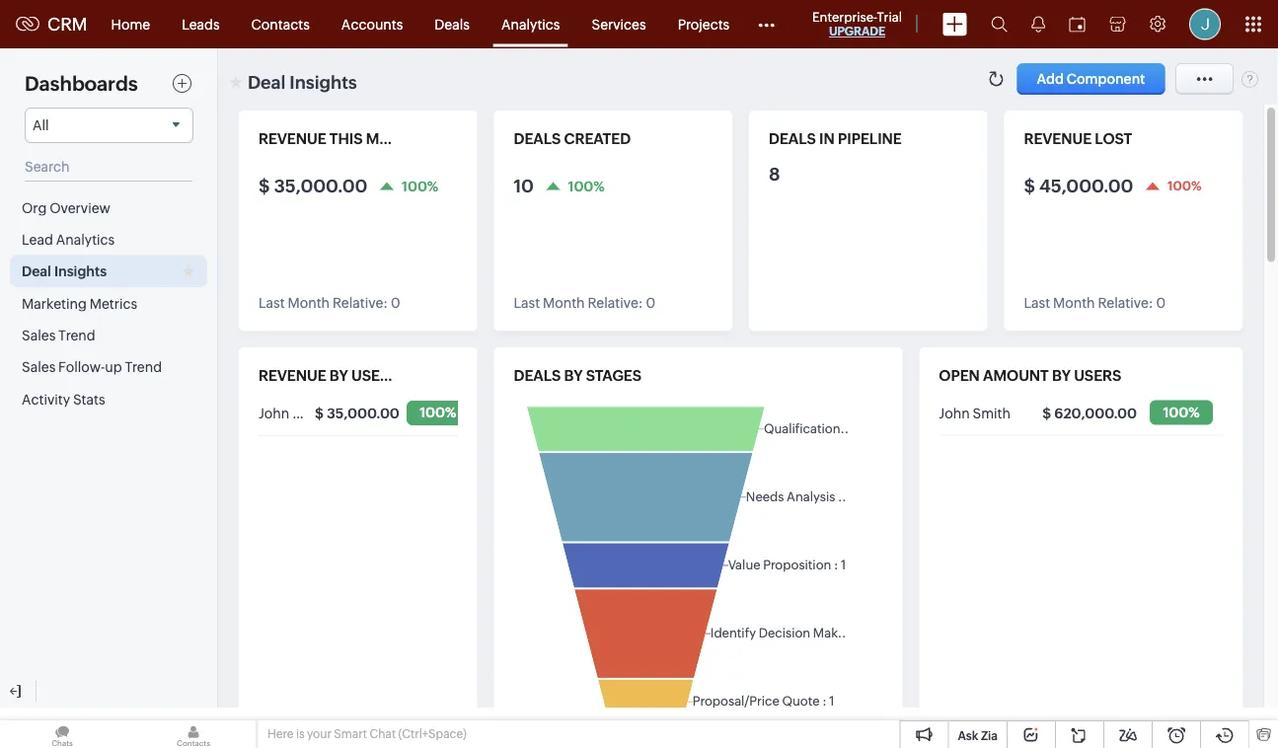 Task type: locate. For each thing, give the bounding box(es) containing it.
2 john from the left
[[939, 405, 970, 421]]

35,000.00 down revenue this month
[[274, 176, 368, 196]]

3 0 from the left
[[1157, 295, 1166, 311]]

last up the open amount by users
[[1024, 295, 1051, 311]]

insights
[[290, 72, 357, 92], [54, 264, 107, 279]]

None button
[[1018, 63, 1165, 95]]

1 vertical spatial insights
[[54, 264, 107, 279]]

0 horizontal spatial 0
[[391, 295, 400, 311]]

All field
[[25, 108, 194, 143]]

2 smith from the left
[[973, 405, 1011, 421]]

open amount by users
[[939, 367, 1122, 385]]

1 horizontal spatial trend
[[125, 359, 162, 375]]

revenue for 35,000.00
[[259, 130, 326, 148]]

45,000.00
[[1040, 176, 1134, 196]]

35,000.00 down revenue by users
[[327, 405, 400, 421]]

last month relative: 0 up deals by stages
[[514, 295, 656, 311]]

relative:
[[333, 295, 388, 311], [588, 295, 643, 311], [1098, 295, 1154, 311]]

trend down the marketing metrics
[[58, 327, 95, 343]]

contacts link
[[236, 0, 326, 48]]

metrics
[[90, 296, 137, 311]]

1 last month relative: 0 from the left
[[259, 295, 400, 311]]

john smith
[[259, 405, 330, 421], [939, 405, 1011, 421]]

1 horizontal spatial 0
[[646, 295, 656, 311]]

0 vertical spatial sales
[[22, 327, 56, 343]]

stages
[[586, 367, 642, 385]]

deal insights down lead analytics
[[22, 264, 107, 279]]

insights up the marketing metrics
[[54, 264, 107, 279]]

3 month from the left
[[1054, 295, 1096, 311]]

1 month from the left
[[288, 295, 330, 311]]

activity
[[22, 391, 70, 407]]

org
[[22, 200, 47, 216]]

2 sales from the top
[[22, 359, 56, 375]]

trend right up at the left of page
[[125, 359, 162, 375]]

john
[[259, 405, 290, 421], [939, 405, 970, 421]]

2 horizontal spatial by
[[1053, 367, 1071, 385]]

smith down revenue by users
[[292, 405, 330, 421]]

deals
[[435, 16, 470, 32]]

deal insights link
[[10, 255, 207, 287]]

1 horizontal spatial insights
[[290, 72, 357, 92]]

1 horizontal spatial deal
[[248, 72, 286, 92]]

$ 35,000.00 down revenue by users
[[315, 405, 400, 421]]

2 last from the left
[[514, 295, 540, 311]]

sales follow-up trend link
[[10, 351, 207, 383]]

services
[[592, 16, 646, 32]]

accounts link
[[326, 0, 419, 48]]

0 vertical spatial 35,000.00
[[274, 176, 368, 196]]

2 by from the left
[[564, 367, 583, 385]]

last up revenue by users
[[259, 295, 285, 311]]

search image
[[991, 16, 1008, 33]]

search element
[[979, 0, 1020, 48]]

1 horizontal spatial month
[[543, 295, 585, 311]]

signals element
[[1020, 0, 1057, 48]]

0 horizontal spatial trend
[[58, 327, 95, 343]]

pipeline
[[838, 130, 902, 148]]

analytics link
[[486, 0, 576, 48]]

0 horizontal spatial deal
[[22, 264, 51, 279]]

1 horizontal spatial relative:
[[588, 295, 643, 311]]

35,000.00
[[274, 176, 368, 196], [327, 405, 400, 421]]

john smith for open
[[939, 405, 1011, 421]]

2 month from the left
[[543, 295, 585, 311]]

1 smith from the left
[[292, 405, 330, 421]]

deals left the in
[[769, 130, 816, 148]]

0 horizontal spatial users
[[352, 367, 399, 385]]

projects link
[[662, 0, 746, 48]]

$ left '45,000.00'
[[1024, 176, 1036, 196]]

by for revenue
[[330, 367, 348, 385]]

100% for 10
[[568, 178, 605, 194]]

john for open amount by users
[[939, 405, 970, 421]]

crm
[[47, 14, 87, 34]]

1 horizontal spatial last
[[514, 295, 540, 311]]

revenue by users
[[259, 367, 399, 385]]

0 horizontal spatial relative:
[[333, 295, 388, 311]]

$ 35,000.00
[[259, 176, 368, 196], [315, 405, 400, 421]]

john down open
[[939, 405, 970, 421]]

1 horizontal spatial deal insights
[[248, 72, 357, 92]]

deals link
[[419, 0, 486, 48]]

users
[[352, 367, 399, 385], [1074, 367, 1122, 385]]

0 horizontal spatial last month relative: 0
[[259, 295, 400, 311]]

1 vertical spatial analytics
[[56, 232, 115, 248]]

john smith down open
[[939, 405, 1011, 421]]

0
[[391, 295, 400, 311], [646, 295, 656, 311], [1157, 295, 1166, 311]]

deals up 10
[[514, 130, 561, 148]]

0 horizontal spatial john smith
[[259, 405, 330, 421]]

1 vertical spatial sales
[[22, 359, 56, 375]]

2 0 from the left
[[646, 295, 656, 311]]

activity stats
[[22, 391, 105, 407]]

0 horizontal spatial deal insights
[[22, 264, 107, 279]]

deals for deals in pipeline
[[769, 130, 816, 148]]

2 horizontal spatial last month relative: 0
[[1024, 295, 1166, 311]]

100% for $ 45,000.00
[[1168, 178, 1202, 193]]

up
[[105, 359, 122, 375]]

last month relative: 0 for $ 35,000.00
[[259, 295, 400, 311]]

sales trend
[[22, 327, 95, 343]]

month up the open amount by users
[[1054, 295, 1096, 311]]

0 horizontal spatial last
[[259, 295, 285, 311]]

lead analytics
[[22, 232, 115, 248]]

deals for deals created
[[514, 130, 561, 148]]

$ down revenue this month
[[259, 176, 270, 196]]

2 last month relative: 0 from the left
[[514, 295, 656, 311]]

deal insights
[[248, 72, 357, 92], [22, 264, 107, 279]]

1 horizontal spatial users
[[1074, 367, 1122, 385]]

1 horizontal spatial by
[[564, 367, 583, 385]]

trend
[[58, 327, 95, 343], [125, 359, 162, 375]]

create menu image
[[943, 12, 968, 36]]

0 horizontal spatial smith
[[292, 405, 330, 421]]

2 users from the left
[[1074, 367, 1122, 385]]

dashboards
[[25, 73, 138, 95]]

sales down marketing
[[22, 327, 56, 343]]

2 horizontal spatial 0
[[1157, 295, 1166, 311]]

deal
[[248, 72, 286, 92], [22, 264, 51, 279]]

marketing metrics
[[22, 296, 137, 311]]

upgrade
[[829, 25, 886, 38]]

100%
[[402, 178, 439, 194], [568, 178, 605, 194], [1168, 178, 1202, 193], [420, 404, 457, 420], [1164, 404, 1200, 420]]

last month relative: 0 up revenue by users
[[259, 295, 400, 311]]

0 horizontal spatial insights
[[54, 264, 107, 279]]

month up revenue by users
[[288, 295, 330, 311]]

10
[[514, 176, 534, 196]]

1 last from the left
[[259, 295, 285, 311]]

sales for sales follow-up trend
[[22, 359, 56, 375]]

john smith down revenue by users
[[259, 405, 330, 421]]

deal down lead at top
[[22, 264, 51, 279]]

deals by stages
[[514, 367, 642, 385]]

zia
[[981, 729, 998, 743]]

smart
[[334, 728, 367, 741]]

smith
[[292, 405, 330, 421], [973, 405, 1011, 421]]

1 by from the left
[[330, 367, 348, 385]]

relative: for 10
[[588, 295, 643, 311]]

projects
[[678, 16, 730, 32]]

here is your smart chat (ctrl+space)
[[268, 728, 467, 741]]

deal down contacts link at top
[[248, 72, 286, 92]]

1 john from the left
[[259, 405, 290, 421]]

1 vertical spatial trend
[[125, 359, 162, 375]]

here
[[268, 728, 294, 741]]

sales inside sales trend link
[[22, 327, 56, 343]]

0 horizontal spatial by
[[330, 367, 348, 385]]

0 for $ 35,000.00
[[391, 295, 400, 311]]

0 horizontal spatial john
[[259, 405, 290, 421]]

sales inside sales follow-up trend link
[[22, 359, 56, 375]]

by
[[330, 367, 348, 385], [564, 367, 583, 385], [1053, 367, 1071, 385]]

$
[[259, 176, 270, 196], [1024, 176, 1036, 196], [315, 405, 324, 421], [1043, 405, 1052, 421]]

$ 35,000.00 down revenue this month
[[259, 176, 368, 196]]

month
[[366, 130, 422, 148]]

analytics right "deals"
[[501, 16, 560, 32]]

Search text field
[[25, 153, 193, 182]]

1 horizontal spatial john smith
[[939, 405, 1011, 421]]

created
[[564, 130, 631, 148]]

1 horizontal spatial last month relative: 0
[[514, 295, 656, 311]]

month up deals by stages
[[543, 295, 585, 311]]

0 vertical spatial deal
[[248, 72, 286, 92]]

revenue
[[259, 130, 326, 148], [1024, 130, 1092, 148], [259, 367, 326, 385]]

marketing metrics link
[[10, 287, 207, 319]]

3 last month relative: 0 from the left
[[1024, 295, 1166, 311]]

smith down amount
[[973, 405, 1011, 421]]

last month relative: 0 for 10
[[514, 295, 656, 311]]

deal insights down contacts
[[248, 72, 357, 92]]

1 sales from the top
[[22, 327, 56, 343]]

sales trend link
[[10, 319, 207, 351]]

last month relative: 0
[[259, 295, 400, 311], [514, 295, 656, 311], [1024, 295, 1166, 311]]

620,000.00
[[1055, 405, 1138, 421]]

1 vertical spatial deal
[[22, 264, 51, 279]]

smith for open
[[973, 405, 1011, 421]]

all
[[33, 117, 49, 133]]

1 horizontal spatial smith
[[973, 405, 1011, 421]]

1 relative: from the left
[[333, 295, 388, 311]]

2 john smith from the left
[[939, 405, 1011, 421]]

enterprise-trial upgrade
[[813, 9, 902, 38]]

smith for revenue
[[292, 405, 330, 421]]

is
[[296, 728, 305, 741]]

1 0 from the left
[[391, 295, 400, 311]]

1 john smith from the left
[[259, 405, 330, 421]]

3 relative: from the left
[[1098, 295, 1154, 311]]

0 horizontal spatial month
[[288, 295, 330, 311]]

insights up revenue this month
[[290, 72, 357, 92]]

sales
[[22, 327, 56, 343], [22, 359, 56, 375]]

analytics down overview
[[56, 232, 115, 248]]

$ down the open amount by users
[[1043, 405, 1052, 421]]

analytics
[[501, 16, 560, 32], [56, 232, 115, 248]]

this
[[330, 130, 363, 148]]

last for $ 35,000.00
[[259, 295, 285, 311]]

last
[[259, 295, 285, 311], [514, 295, 540, 311], [1024, 295, 1051, 311]]

month
[[288, 295, 330, 311], [543, 295, 585, 311], [1054, 295, 1096, 311]]

last up deals by stages
[[514, 295, 540, 311]]

2 relative: from the left
[[588, 295, 643, 311]]

insights inside deal insights link
[[54, 264, 107, 279]]

last month relative: 0 up the open amount by users
[[1024, 295, 1166, 311]]

1 vertical spatial $ 35,000.00
[[315, 405, 400, 421]]

2 horizontal spatial month
[[1054, 295, 1096, 311]]

deals
[[514, 130, 561, 148], [769, 130, 816, 148], [514, 367, 561, 385]]

2 horizontal spatial relative:
[[1098, 295, 1154, 311]]

2 horizontal spatial last
[[1024, 295, 1051, 311]]

1 horizontal spatial john
[[939, 405, 970, 421]]

sales up activity
[[22, 359, 56, 375]]

3 last from the left
[[1024, 295, 1051, 311]]

john down revenue by users
[[259, 405, 290, 421]]

deals left stages
[[514, 367, 561, 385]]

0 horizontal spatial analytics
[[56, 232, 115, 248]]

home link
[[95, 0, 166, 48]]

0 vertical spatial analytics
[[501, 16, 560, 32]]



Task type: vqa. For each thing, say whether or not it's contained in the screenshot.
2nd option from the bottom
no



Task type: describe. For each thing, give the bounding box(es) containing it.
revenue this month
[[259, 130, 422, 148]]

your
[[307, 728, 332, 741]]

revenue for 45,000.00
[[1024, 130, 1092, 148]]

last month relative: 0 for $ 45,000.00
[[1024, 295, 1166, 311]]

last for $ 45,000.00
[[1024, 295, 1051, 311]]

3 by from the left
[[1053, 367, 1071, 385]]

org overview link
[[10, 192, 207, 223]]

amount
[[983, 367, 1049, 385]]

month for 10
[[543, 295, 585, 311]]

enterprise-
[[813, 9, 877, 24]]

$ 45,000.00
[[1024, 176, 1134, 196]]

org overview
[[22, 200, 110, 216]]

accounts
[[341, 16, 403, 32]]

lead
[[22, 232, 53, 248]]

john for revenue by users
[[259, 405, 290, 421]]

0 vertical spatial $ 35,000.00
[[259, 176, 368, 196]]

month for $ 35,000.00
[[288, 295, 330, 311]]

by for deals
[[564, 367, 583, 385]]

activity stats link
[[10, 383, 207, 415]]

0 for 10
[[646, 295, 656, 311]]

100% for $ 35,000.00
[[402, 178, 439, 194]]

stats
[[73, 391, 105, 407]]

ask
[[958, 729, 979, 743]]

lead analytics link
[[10, 223, 207, 255]]

sales for sales trend
[[22, 327, 56, 343]]

services link
[[576, 0, 662, 48]]

1 users from the left
[[352, 367, 399, 385]]

1 horizontal spatial analytics
[[501, 16, 560, 32]]

calendar image
[[1069, 16, 1086, 32]]

0 vertical spatial insights
[[290, 72, 357, 92]]

lost
[[1095, 130, 1133, 148]]

(ctrl+space)
[[398, 728, 467, 741]]

home
[[111, 16, 150, 32]]

relative: for $ 35,000.00
[[333, 295, 388, 311]]

john smith for revenue
[[259, 405, 330, 421]]

Other Modules field
[[746, 8, 788, 40]]

follow-
[[58, 359, 105, 375]]

0 vertical spatial deal insights
[[248, 72, 357, 92]]

contacts image
[[131, 721, 256, 748]]

leads link
[[166, 0, 236, 48]]

crm link
[[16, 14, 87, 34]]

last for 10
[[514, 295, 540, 311]]

ask zia
[[958, 729, 998, 743]]

8
[[769, 164, 780, 184]]

deals for deals by stages
[[514, 367, 561, 385]]

0 for $ 45,000.00
[[1157, 295, 1166, 311]]

profile element
[[1178, 0, 1233, 48]]

marketing
[[22, 296, 87, 311]]

0 vertical spatial trend
[[58, 327, 95, 343]]

month for $ 45,000.00
[[1054, 295, 1096, 311]]

chat
[[370, 728, 396, 741]]

$ 620,000.00
[[1043, 405, 1138, 421]]

1 vertical spatial deal insights
[[22, 264, 107, 279]]

$ down revenue by users
[[315, 405, 324, 421]]

relative: for $ 45,000.00
[[1098, 295, 1154, 311]]

open
[[939, 367, 980, 385]]

leads
[[182, 16, 220, 32]]

deals created
[[514, 130, 631, 148]]

trial
[[877, 9, 902, 24]]

in
[[820, 130, 835, 148]]

sales follow-up trend
[[22, 359, 162, 375]]

profile image
[[1190, 8, 1221, 40]]

help image
[[1242, 70, 1259, 88]]

overview
[[50, 200, 110, 216]]

signals image
[[1032, 16, 1046, 33]]

1 vertical spatial 35,000.00
[[327, 405, 400, 421]]

revenue lost
[[1024, 130, 1133, 148]]

chats image
[[0, 721, 124, 748]]

deals in pipeline
[[769, 130, 902, 148]]

create menu element
[[931, 0, 979, 48]]

contacts
[[251, 16, 310, 32]]



